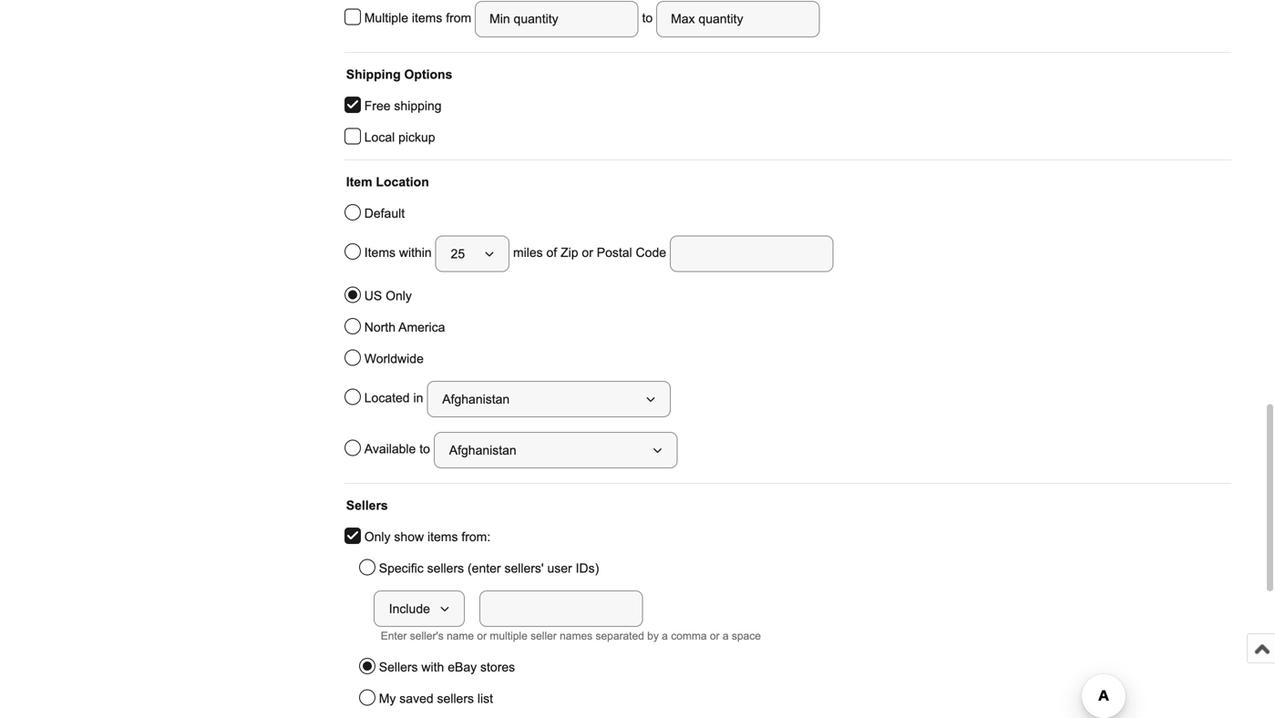 Task type: describe. For each thing, give the bounding box(es) containing it.
ids)
[[576, 562, 599, 576]]

located
[[365, 391, 410, 405]]

sellers'
[[505, 562, 544, 576]]

us only
[[365, 289, 412, 303]]

comma
[[671, 630, 707, 642]]

sellers with ebay stores
[[379, 661, 515, 675]]

in
[[414, 391, 423, 405]]

ebay
[[448, 661, 477, 675]]

1 vertical spatial to
[[420, 442, 430, 457]]

1 horizontal spatial to
[[639, 11, 657, 25]]

of
[[547, 246, 557, 260]]

specific
[[379, 562, 424, 576]]

my saved sellers list
[[379, 692, 493, 706]]

america
[[399, 321, 445, 335]]

from
[[446, 11, 472, 25]]

name
[[447, 630, 474, 642]]

item
[[346, 175, 373, 189]]

location
[[376, 175, 429, 189]]

Enter Maximum Quantity text field
[[657, 1, 820, 37]]

within
[[399, 246, 432, 260]]

multiple
[[365, 11, 409, 25]]

items
[[365, 246, 396, 260]]

worldwide
[[365, 352, 424, 366]]

0 vertical spatial sellers
[[427, 562, 464, 576]]

by
[[648, 630, 659, 642]]

miles
[[513, 246, 543, 260]]

2 horizontal spatial or
[[710, 630, 720, 642]]

located in
[[365, 391, 427, 405]]

Seller ID text field
[[479, 591, 643, 627]]

1 vertical spatial only
[[365, 530, 391, 544]]

local
[[365, 130, 395, 145]]

names
[[560, 630, 593, 642]]

my
[[379, 692, 396, 706]]

enter
[[381, 630, 407, 642]]

postal
[[597, 246, 633, 260]]

code
[[636, 246, 667, 260]]

only show items from:
[[365, 530, 491, 544]]

shipping options
[[346, 67, 453, 82]]

north america
[[365, 321, 445, 335]]

specific sellers (enter sellers' user ids)
[[379, 562, 599, 576]]

pickup
[[399, 130, 436, 145]]

options
[[404, 67, 453, 82]]

1 vertical spatial items
[[428, 530, 458, 544]]

1 a from the left
[[662, 630, 668, 642]]

stores
[[481, 661, 515, 675]]

item location
[[346, 175, 429, 189]]

Enter minimum quantity text field
[[475, 1, 639, 37]]



Task type: vqa. For each thing, say whether or not it's contained in the screenshot.
Specific sellers (enter sellers' user IDs)
yes



Task type: locate. For each thing, give the bounding box(es) containing it.
user
[[548, 562, 572, 576]]

sellers down enter
[[379, 661, 418, 675]]

a right by
[[662, 630, 668, 642]]

items
[[412, 11, 443, 25], [428, 530, 458, 544]]

1 vertical spatial sellers
[[437, 692, 474, 706]]

only right us
[[386, 289, 412, 303]]

only left 'show'
[[365, 530, 391, 544]]

sellers
[[427, 562, 464, 576], [437, 692, 474, 706]]

items left from
[[412, 11, 443, 25]]

show
[[394, 530, 424, 544]]

0 horizontal spatial to
[[420, 442, 430, 457]]

or right the comma at the right of the page
[[710, 630, 720, 642]]

items left from: at bottom
[[428, 530, 458, 544]]

us
[[365, 289, 382, 303]]

north
[[365, 321, 396, 335]]

sellers down available
[[346, 499, 388, 513]]

(enter
[[468, 562, 501, 576]]

free shipping
[[365, 99, 442, 113]]

sellers left list
[[437, 692, 474, 706]]

sellers for sellers with ebay stores
[[379, 661, 418, 675]]

a left space
[[723, 630, 729, 642]]

multiple
[[490, 630, 528, 642]]

or right name
[[477, 630, 487, 642]]

zip
[[561, 246, 579, 260]]

sellers down only show items from:
[[427, 562, 464, 576]]

0 vertical spatial items
[[412, 11, 443, 25]]

items within
[[365, 246, 436, 260]]

0 vertical spatial sellers
[[346, 499, 388, 513]]

sellers
[[346, 499, 388, 513], [379, 661, 418, 675]]

sellers for sellers
[[346, 499, 388, 513]]

available
[[365, 442, 416, 457]]

multiple items from
[[365, 11, 475, 25]]

Zip or Postal Code text field
[[670, 236, 834, 272]]

list
[[478, 692, 493, 706]]

default
[[365, 207, 405, 221]]

from:
[[462, 530, 491, 544]]

or for multiple
[[477, 630, 487, 642]]

space
[[732, 630, 761, 642]]

or for postal
[[582, 246, 594, 260]]

0 vertical spatial only
[[386, 289, 412, 303]]

seller's
[[410, 630, 444, 642]]

local pickup
[[365, 130, 436, 145]]

enter seller's name or multiple seller names separated by a comma or a space
[[381, 630, 761, 642]]

free
[[365, 99, 391, 113]]

a
[[662, 630, 668, 642], [723, 630, 729, 642]]

or
[[582, 246, 594, 260], [477, 630, 487, 642], [710, 630, 720, 642]]

1 vertical spatial sellers
[[379, 661, 418, 675]]

0 horizontal spatial or
[[477, 630, 487, 642]]

2 a from the left
[[723, 630, 729, 642]]

miles of zip or postal code
[[510, 246, 670, 260]]

0 horizontal spatial a
[[662, 630, 668, 642]]

or right zip
[[582, 246, 594, 260]]

shipping
[[394, 99, 442, 113]]

separated
[[596, 630, 645, 642]]

0 vertical spatial to
[[639, 11, 657, 25]]

seller
[[531, 630, 557, 642]]

only
[[386, 289, 412, 303], [365, 530, 391, 544]]

saved
[[400, 692, 434, 706]]

to
[[639, 11, 657, 25], [420, 442, 430, 457]]

available to
[[365, 442, 434, 457]]

shipping
[[346, 67, 401, 82]]

with
[[422, 661, 444, 675]]

1 horizontal spatial a
[[723, 630, 729, 642]]

1 horizontal spatial or
[[582, 246, 594, 260]]



